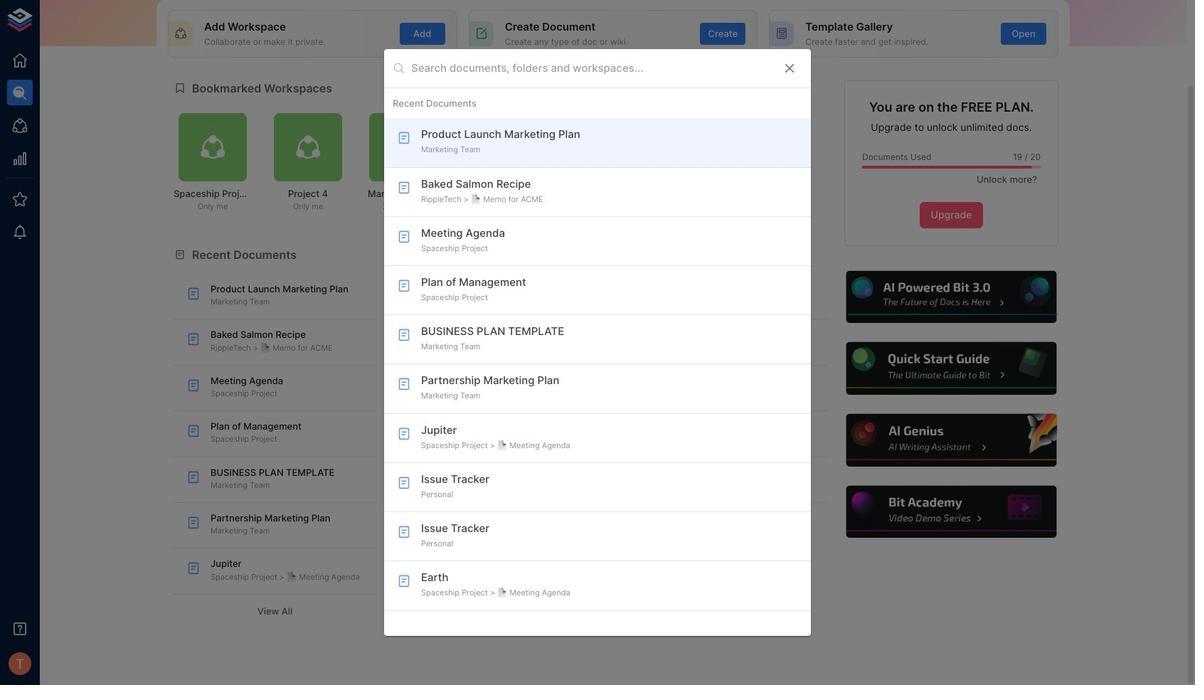 Task type: describe. For each thing, give the bounding box(es) containing it.
3 help image from the top
[[845, 412, 1059, 469]]

Search documents, folders and workspaces... text field
[[411, 57, 771, 79]]

1 help image from the top
[[845, 269, 1059, 325]]



Task type: locate. For each thing, give the bounding box(es) containing it.
help image
[[845, 269, 1059, 325], [845, 340, 1059, 397], [845, 412, 1059, 469], [845, 484, 1059, 540]]

dialog
[[384, 49, 811, 636]]

2 help image from the top
[[845, 340, 1059, 397]]

4 help image from the top
[[845, 484, 1059, 540]]



Task type: vqa. For each thing, say whether or not it's contained in the screenshot.
tooltip to the right
no



